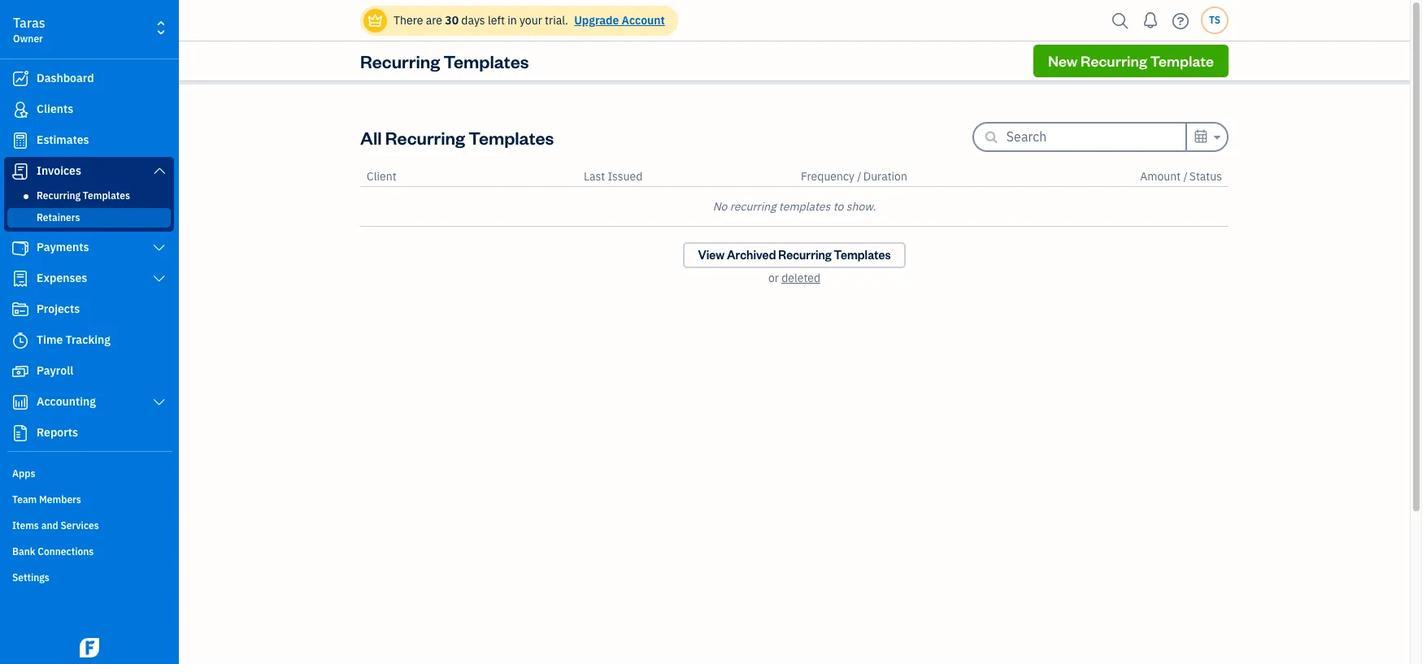 Task type: locate. For each thing, give the bounding box(es) containing it.
chart image
[[11, 395, 30, 411]]

projects
[[37, 302, 80, 316]]

last issued link
[[584, 169, 643, 184]]

owner
[[13, 33, 43, 45]]

chevron large down image inside invoices link
[[152, 164, 167, 177]]

recurring templates
[[360, 50, 529, 72], [37, 190, 130, 202]]

0 vertical spatial chevron large down image
[[152, 164, 167, 177]]

1 vertical spatial chevron large down image
[[152, 273, 167, 286]]

to
[[834, 199, 844, 214]]

recurring down there
[[360, 50, 440, 72]]

chevron large down image for accounting
[[152, 396, 167, 409]]

templates
[[444, 50, 529, 72], [469, 126, 554, 148], [83, 190, 130, 202], [834, 247, 891, 263]]

trial.
[[545, 13, 569, 28]]

recurring inside main element
[[37, 190, 81, 202]]

dashboard image
[[11, 71, 30, 87]]

items and services link
[[4, 513, 174, 538]]

/ left duration
[[858, 169, 862, 184]]

projects link
[[4, 295, 174, 325]]

team
[[12, 494, 37, 506]]

0 horizontal spatial /
[[858, 169, 862, 184]]

/ left status link
[[1184, 169, 1188, 184]]

2 chevron large down image from the top
[[152, 273, 167, 286]]

payments link
[[4, 233, 174, 263]]

apps link
[[4, 461, 174, 486]]

chevron large down image up recurring templates link
[[152, 164, 167, 177]]

new recurring template link
[[1034, 45, 1229, 77]]

invoices
[[37, 164, 81, 178]]

/
[[858, 169, 862, 184], [1184, 169, 1188, 184]]

left
[[488, 13, 505, 28]]

recurring up deleted
[[779, 247, 832, 263]]

recurring down the search image
[[1081, 51, 1148, 70]]

client link
[[367, 169, 397, 184]]

clients
[[37, 102, 73, 116]]

time tracking
[[37, 333, 111, 347]]

project image
[[11, 302, 30, 318]]

issued
[[608, 169, 643, 184]]

recurring templates up retainers link
[[37, 190, 130, 202]]

there
[[394, 13, 423, 28]]

invoices link
[[4, 157, 174, 186]]

go to help image
[[1168, 9, 1194, 33]]

connections
[[38, 546, 94, 558]]

reports
[[37, 425, 78, 440]]

1 chevron large down image from the top
[[152, 164, 167, 177]]

1 vertical spatial recurring templates
[[37, 190, 130, 202]]

Search text field
[[1007, 124, 1186, 150]]

taras
[[13, 15, 45, 31]]

30
[[445, 13, 459, 28]]

duration
[[864, 169, 908, 184]]

view archived recurring templates link
[[684, 242, 906, 268]]

show.
[[847, 199, 876, 214]]

chevron large down image
[[152, 164, 167, 177], [152, 273, 167, 286], [152, 396, 167, 409]]

bank connections link
[[4, 539, 174, 564]]

status link
[[1190, 169, 1223, 184]]

timer image
[[11, 333, 30, 349]]

chevron large down image for invoices
[[152, 164, 167, 177]]

recurring
[[730, 199, 776, 214]]

2 / from the left
[[1184, 169, 1188, 184]]

1 horizontal spatial /
[[1184, 169, 1188, 184]]

amount link
[[1141, 169, 1184, 184]]

/ for duration
[[858, 169, 862, 184]]

0 vertical spatial recurring templates
[[360, 50, 529, 72]]

recurring up retainers
[[37, 190, 81, 202]]

recurring
[[360, 50, 440, 72], [1081, 51, 1148, 70], [385, 126, 465, 148], [37, 190, 81, 202], [779, 247, 832, 263]]

services
[[61, 520, 99, 532]]

estimates link
[[4, 126, 174, 155]]

templates
[[779, 199, 831, 214]]

payment image
[[11, 240, 30, 256]]

upgrade
[[574, 13, 619, 28]]

templates inside main element
[[83, 190, 130, 202]]

recurring templates down 30
[[360, 50, 529, 72]]

chevron large down image down the payroll link
[[152, 396, 167, 409]]

items
[[12, 520, 39, 532]]

2 vertical spatial chevron large down image
[[152, 396, 167, 409]]

chevron large down image down chevron large down icon
[[152, 273, 167, 286]]

view
[[698, 247, 725, 263]]

chevron large down image inside accounting link
[[152, 396, 167, 409]]

new
[[1048, 51, 1078, 70]]

payments
[[37, 240, 89, 255]]

all recurring templates
[[360, 126, 554, 148]]

1 / from the left
[[858, 169, 862, 184]]

payroll link
[[4, 357, 174, 386]]

accounting link
[[4, 388, 174, 417]]

upgrade account link
[[571, 13, 665, 28]]

chevron large down image inside expenses link
[[152, 273, 167, 286]]

recurring templates link
[[7, 186, 171, 206]]

clients link
[[4, 95, 174, 124]]

dashboard link
[[4, 64, 174, 94]]

view archived recurring templates or deleted
[[698, 247, 891, 286]]

new recurring template
[[1048, 51, 1214, 70]]

payroll
[[37, 364, 73, 378]]

frequency / duration
[[801, 169, 908, 184]]

templates inside "view archived recurring templates or deleted"
[[834, 247, 891, 263]]

or
[[769, 271, 779, 286]]

taras owner
[[13, 15, 45, 45]]

apps
[[12, 468, 35, 480]]

last
[[584, 169, 605, 184]]

3 chevron large down image from the top
[[152, 396, 167, 409]]

items and services
[[12, 520, 99, 532]]

main element
[[0, 0, 220, 665]]

0 horizontal spatial recurring templates
[[37, 190, 130, 202]]

last issued
[[584, 169, 643, 184]]



Task type: vqa. For each thing, say whether or not it's contained in the screenshot.
(
no



Task type: describe. For each thing, give the bounding box(es) containing it.
your
[[520, 13, 542, 28]]

freshbooks image
[[76, 639, 102, 658]]

estimate image
[[11, 133, 30, 149]]

template
[[1151, 51, 1214, 70]]

there are 30 days left in your trial. upgrade account
[[394, 13, 665, 28]]

expenses link
[[4, 264, 174, 294]]

tracking
[[66, 333, 111, 347]]

members
[[39, 494, 81, 506]]

team members link
[[4, 487, 174, 512]]

amount / status
[[1141, 169, 1223, 184]]

report image
[[11, 425, 30, 442]]

retainers link
[[7, 208, 171, 228]]

/ for status
[[1184, 169, 1188, 184]]

frequency link
[[801, 169, 858, 184]]

status
[[1190, 169, 1223, 184]]

crown image
[[367, 12, 384, 29]]

settings link
[[4, 565, 174, 590]]

recurring inside "view archived recurring templates or deleted"
[[779, 247, 832, 263]]

bank connections
[[12, 546, 94, 558]]

are
[[426, 13, 442, 28]]

1 horizontal spatial recurring templates
[[360, 50, 529, 72]]

settings
[[12, 572, 49, 584]]

no recurring templates to show.
[[713, 199, 876, 214]]

money image
[[11, 364, 30, 380]]

estimates
[[37, 133, 89, 147]]

calendar image
[[1194, 127, 1209, 146]]

client
[[367, 169, 397, 184]]

chevron large down image for expenses
[[152, 273, 167, 286]]

time
[[37, 333, 63, 347]]

client image
[[11, 102, 30, 118]]

chevron large down image
[[152, 242, 167, 255]]

no
[[713, 199, 728, 214]]

time tracking link
[[4, 326, 174, 355]]

amount
[[1141, 169, 1181, 184]]

retainers
[[37, 211, 80, 224]]

notifications image
[[1138, 4, 1164, 37]]

frequency
[[801, 169, 855, 184]]

deleted link
[[782, 271, 821, 286]]

accounting
[[37, 395, 96, 409]]

caretdown image
[[1212, 128, 1221, 147]]

archived
[[727, 247, 776, 263]]

dashboard
[[37, 71, 94, 85]]

deleted
[[782, 271, 821, 286]]

recurring templates inside main element
[[37, 190, 130, 202]]

recurring right all
[[385, 126, 465, 148]]

reports link
[[4, 419, 174, 448]]

in
[[508, 13, 517, 28]]

duration link
[[864, 169, 908, 184]]

team members
[[12, 494, 81, 506]]

search image
[[1108, 9, 1134, 33]]

ts
[[1210, 14, 1221, 26]]

all
[[360, 126, 382, 148]]

bank
[[12, 546, 35, 558]]

account
[[622, 13, 665, 28]]

expenses
[[37, 271, 87, 286]]

expense image
[[11, 271, 30, 287]]

days
[[462, 13, 485, 28]]

ts button
[[1201, 7, 1229, 34]]

and
[[41, 520, 58, 532]]

invoice image
[[11, 164, 30, 180]]



